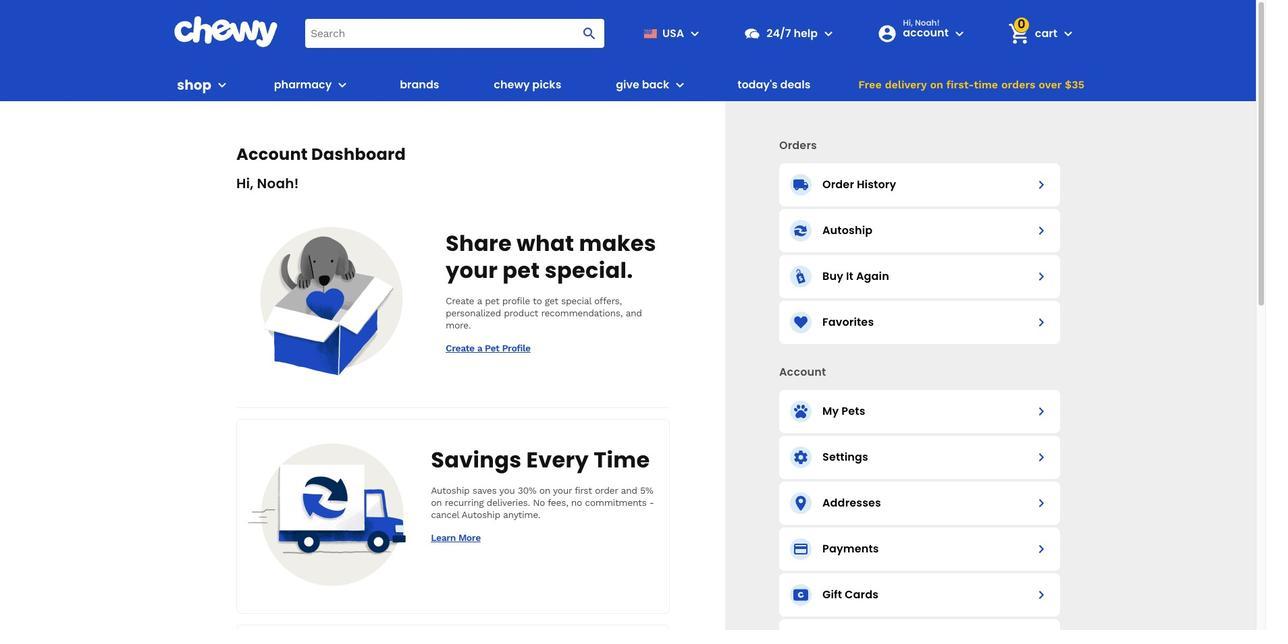 Task type: locate. For each thing, give the bounding box(es) containing it.
back
[[642, 77, 670, 93]]

0 vertical spatial account
[[236, 143, 308, 166]]

your
[[446, 255, 498, 286], [553, 486, 572, 497]]

create a pet profile link
[[446, 343, 531, 354]]

2 a from the top
[[477, 343, 482, 354]]

it
[[846, 269, 854, 284]]

time
[[974, 78, 998, 91]]

pet
[[503, 255, 540, 286], [485, 296, 499, 307]]

1 horizontal spatial account
[[780, 365, 826, 380]]

autoship for autoship
[[823, 223, 873, 238]]

no
[[533, 498, 545, 509]]

help menu image
[[821, 25, 837, 42]]

history
[[857, 177, 897, 193]]

pet
[[485, 343, 500, 354]]

2 vertical spatial on
[[431, 498, 442, 509]]

cancel
[[431, 510, 459, 521]]

payments link
[[780, 528, 1061, 571]]

pet up profile
[[503, 255, 540, 286]]

learn more
[[431, 533, 481, 544]]

1 vertical spatial create
[[446, 343, 475, 354]]

saves
[[473, 486, 497, 497]]

every
[[527, 445, 589, 476]]

pet inside share what makes your pet special.
[[503, 255, 540, 286]]

paw image
[[790, 404, 812, 420]]

brands link
[[395, 69, 445, 101]]

create inside create a pet profile to get special offers, personalized product recommendations, and more.
[[446, 296, 474, 307]]

orders
[[1002, 78, 1036, 91]]

2 create from the top
[[446, 343, 475, 354]]

your inside autoship saves you 30% on your first order and 5% on recurring deliveries. no fees, no commitments - cancel autoship anytime.
[[553, 486, 572, 497]]

settings link
[[780, 436, 1061, 480]]

create down the "more." in the bottom left of the page
[[446, 343, 475, 354]]

chewy
[[494, 77, 530, 93]]

2 horizontal spatial on
[[930, 78, 944, 91]]

deals
[[781, 77, 811, 93]]

free delivery on first-time orders over $35
[[859, 78, 1085, 91]]

a up personalized
[[477, 296, 482, 307]]

cards
[[845, 588, 879, 603]]

shop
[[177, 75, 211, 94]]

2 vertical spatial autoship
[[462, 510, 500, 521]]

makes
[[579, 228, 657, 259]]

1 horizontal spatial your
[[553, 486, 572, 497]]

profile
[[502, 343, 531, 354]]

0 vertical spatial pet
[[503, 255, 540, 286]]

create up personalized
[[446, 296, 474, 307]]

chewy picks
[[494, 77, 562, 93]]

hi, noah! account
[[903, 17, 949, 40]]

on left "first-" at right top
[[930, 78, 944, 91]]

personalized
[[446, 308, 501, 319]]

1 vertical spatial autoship
[[431, 486, 470, 497]]

on up no
[[540, 486, 551, 497]]

chewy picks link
[[489, 69, 567, 101]]

create for create a pet profile
[[446, 343, 475, 354]]

menu image
[[214, 77, 230, 93]]

and
[[626, 308, 642, 319], [621, 486, 637, 497]]

pet up personalized
[[485, 296, 499, 307]]

0 vertical spatial a
[[477, 296, 482, 307]]

and right recommendations,
[[626, 308, 642, 319]]

noah
[[257, 174, 294, 193]]

on inside button
[[930, 78, 944, 91]]

a
[[477, 296, 482, 307], [477, 343, 482, 354]]

0 vertical spatial create
[[446, 296, 474, 307]]

learn more link
[[431, 533, 481, 544]]

autoship down recurring
[[462, 510, 500, 521]]

pets
[[842, 404, 866, 420]]

account up paw icon
[[780, 365, 826, 380]]

again
[[857, 269, 890, 284]]

0 vertical spatial autoship
[[823, 223, 873, 238]]

chewy support image
[[744, 25, 762, 42]]

1 vertical spatial account
[[780, 365, 826, 380]]

today's
[[738, 77, 778, 93]]

0 horizontal spatial on
[[431, 498, 442, 509]]

0 horizontal spatial pet
[[485, 296, 499, 307]]

on up cancel
[[431, 498, 442, 509]]

free
[[859, 78, 882, 91]]

autoship up recurring
[[431, 486, 470, 497]]

1 a from the top
[[477, 296, 482, 307]]

order
[[823, 177, 855, 193]]

autoship up the it
[[823, 223, 873, 238]]

1 vertical spatial pet
[[485, 296, 499, 307]]

1 vertical spatial and
[[621, 486, 637, 497]]

product
[[504, 308, 538, 319]]

location image
[[790, 496, 812, 512]]

0 horizontal spatial your
[[446, 255, 498, 286]]

usa
[[663, 25, 685, 41]]

0 horizontal spatial account
[[236, 143, 308, 166]]

menu image
[[687, 25, 703, 42]]

learn
[[431, 533, 456, 544]]

account
[[903, 25, 949, 40]]

give back menu image
[[672, 77, 689, 93]]

a inside create a pet profile to get special offers, personalized product recommendations, and more.
[[477, 296, 482, 307]]

account up noah
[[236, 143, 308, 166]]

$35
[[1065, 78, 1085, 91]]

your up fees,
[[553, 486, 572, 497]]

drawing of a truck marked with the chewy autoship insignia image
[[248, 431, 417, 600]]

today's deals
[[738, 77, 811, 93]]

account for account dashboard
[[236, 143, 308, 166]]

chewy home image
[[174, 16, 278, 47]]

and left 5%
[[621, 486, 637, 497]]

1 vertical spatial on
[[540, 486, 551, 497]]

0 vertical spatial your
[[446, 255, 498, 286]]

special.
[[545, 255, 633, 286]]

1 vertical spatial your
[[553, 486, 572, 497]]

payments
[[823, 542, 879, 557]]

share what makes your pet special.
[[446, 228, 657, 286]]

1 horizontal spatial pet
[[503, 255, 540, 286]]

1 vertical spatial a
[[477, 343, 482, 354]]

0 vertical spatial on
[[930, 78, 944, 91]]

0 vertical spatial and
[[626, 308, 642, 319]]

anytime.
[[503, 510, 540, 521]]

give
[[616, 77, 640, 93]]

your up personalized
[[446, 255, 498, 286]]

on
[[930, 78, 944, 91], [540, 486, 551, 497], [431, 498, 442, 509]]

1 create from the top
[[446, 296, 474, 307]]

dashboard
[[311, 143, 406, 166]]

gift cards
[[823, 588, 879, 603]]

hi , noah !
[[236, 174, 299, 193]]

1 horizontal spatial on
[[540, 486, 551, 497]]

!
[[294, 174, 299, 193]]

0
[[1018, 16, 1026, 33]]

a left pet
[[477, 343, 482, 354]]

delivery
[[885, 78, 927, 91]]

more
[[459, 533, 481, 544]]

your inside share what makes your pet special.
[[446, 255, 498, 286]]

gift cards link
[[780, 574, 1061, 617]]

account
[[236, 143, 308, 166], [780, 365, 826, 380]]



Task type: vqa. For each thing, say whether or not it's contained in the screenshot.
SAVE related to $17.05
no



Task type: describe. For each thing, give the bounding box(es) containing it.
cart menu image
[[1061, 25, 1077, 42]]

time
[[594, 445, 650, 476]]

Product search field
[[305, 19, 605, 48]]

autoship for autoship saves you 30% on your first order and 5% on recurring deliveries. no fees, no commitments - cancel autoship anytime.
[[431, 486, 470, 497]]

recurring
[[445, 498, 484, 509]]

savings every time
[[431, 445, 650, 476]]

addresses
[[823, 496, 882, 511]]

,
[[250, 174, 254, 193]]

items image
[[1007, 22, 1031, 45]]

favorites link
[[780, 301, 1061, 345]]

my
[[823, 404, 839, 420]]

help
[[794, 25, 818, 41]]

savings
[[431, 445, 522, 476]]

account menu image
[[952, 25, 968, 42]]

order history link
[[780, 163, 1061, 207]]

a for pet
[[477, 296, 482, 307]]

submit search image
[[582, 25, 598, 42]]

autoship link
[[780, 209, 1061, 253]]

what
[[517, 228, 574, 259]]

-
[[650, 498, 654, 509]]

over
[[1039, 78, 1062, 91]]

site banner
[[0, 0, 1256, 101]]

buy it again link
[[780, 255, 1061, 299]]

and inside create a pet profile to get special offers, personalized product recommendations, and more.
[[626, 308, 642, 319]]

Search text field
[[305, 19, 605, 48]]

settings
[[823, 450, 869, 465]]

gift
[[823, 588, 842, 603]]

noah!
[[915, 17, 940, 28]]

account for account
[[780, 365, 826, 380]]

picks
[[533, 77, 562, 93]]

hi,
[[903, 17, 913, 28]]

buy
[[823, 269, 844, 284]]

more.
[[446, 320, 471, 331]]

usa button
[[639, 17, 703, 50]]

get
[[545, 296, 558, 307]]

to
[[533, 296, 542, 307]]

no
[[571, 498, 582, 509]]

create a pet profile
[[446, 343, 531, 354]]

drawing of a puppy looking over the side of a box containing a heart symbol image
[[247, 214, 416, 383]]

5%
[[640, 486, 653, 497]]

offers,
[[594, 296, 622, 307]]

fees,
[[548, 498, 568, 509]]

order history
[[823, 177, 897, 193]]

today's deals link
[[732, 69, 816, 101]]

my pets
[[823, 404, 866, 420]]

shop button
[[177, 69, 230, 101]]

special
[[561, 296, 592, 307]]

profile
[[502, 296, 530, 307]]

24/7 help
[[767, 25, 818, 41]]

orders
[[780, 138, 817, 153]]

order
[[595, 486, 618, 497]]

a for pet
[[477, 343, 482, 354]]

create a pet profile to get special offers, personalized product recommendations, and more.
[[446, 296, 642, 331]]

you
[[499, 486, 515, 497]]

pet inside create a pet profile to get special offers, personalized product recommendations, and more.
[[485, 296, 499, 307]]

create for create a pet profile to get special offers, personalized product recommendations, and more.
[[446, 296, 474, 307]]

give back
[[616, 77, 670, 93]]

30%
[[518, 486, 537, 497]]

hi
[[236, 174, 250, 193]]

autoship saves you 30% on your first order and 5% on recurring deliveries. no fees, no commitments - cancel autoship anytime.
[[431, 486, 654, 521]]

give back link
[[611, 69, 670, 101]]

pharmacy
[[274, 77, 332, 93]]

and inside autoship saves you 30% on your first order and 5% on recurring deliveries. no fees, no commitments - cancel autoship anytime.
[[621, 486, 637, 497]]

free delivery on first-time orders over $35 button
[[855, 69, 1089, 101]]

first-
[[947, 78, 974, 91]]

deliveries.
[[487, 498, 530, 509]]

first
[[575, 486, 592, 497]]

brands
[[400, 77, 439, 93]]

share
[[446, 228, 512, 259]]

24/7 help link
[[739, 17, 818, 50]]

pharmacy menu image
[[335, 77, 351, 93]]

account dashboard
[[236, 143, 406, 166]]

recommendations,
[[541, 308, 623, 319]]

24/7
[[767, 25, 791, 41]]

cart
[[1035, 25, 1058, 41]]

pharmacy link
[[269, 69, 332, 101]]



